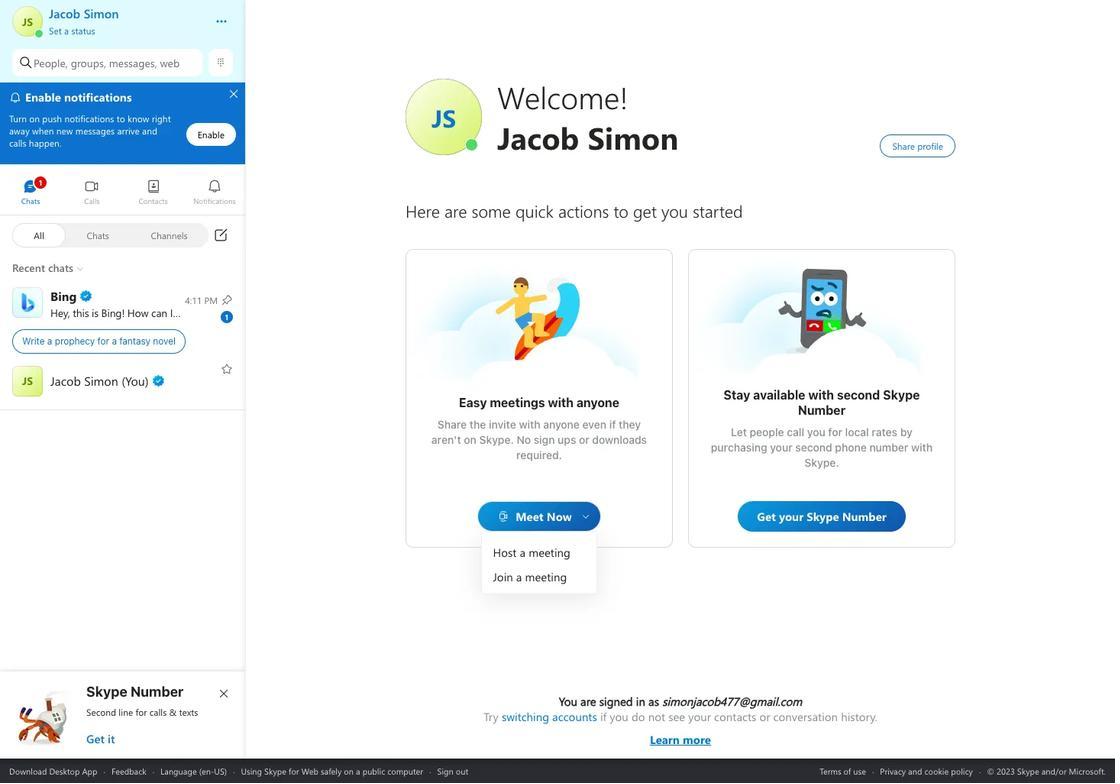 Task type: describe. For each thing, give the bounding box(es) containing it.
use
[[854, 765, 867, 777]]

feedback link
[[112, 765, 147, 777]]

write a prophecy for a fantasy novel
[[22, 336, 176, 347]]

fantasy
[[119, 336, 151, 347]]

number inside stay available with second skype number
[[799, 404, 846, 417]]

second inside let people call you for local rates by purchasing your second phone number with skype.
[[796, 441, 833, 454]]

out
[[456, 765, 469, 777]]

as
[[649, 694, 660, 709]]

let people call you for local rates by purchasing your second phone number with skype.
[[711, 426, 936, 469]]

set a status button
[[49, 21, 200, 37]]

available
[[754, 388, 806, 402]]

sign out link
[[438, 765, 469, 777]]

easy meetings with anyone
[[459, 396, 620, 410]]

meetings
[[490, 396, 545, 410]]

rates
[[872, 426, 898, 439]]

today?
[[218, 305, 248, 320]]

purchasing
[[711, 441, 768, 454]]

can
[[151, 305, 167, 320]]

download
[[9, 765, 47, 777]]

with inside stay available with second skype number
[[809, 388, 835, 402]]

stay
[[724, 388, 751, 402]]

language (en-us) link
[[161, 765, 227, 777]]

web
[[160, 55, 180, 70]]

switching
[[502, 709, 550, 725]]

sign out
[[438, 765, 469, 777]]

terms of use link
[[820, 765, 867, 777]]

or inside try switching accounts if you do not see your contacts or conversation history. learn more
[[760, 709, 771, 725]]

how
[[127, 305, 149, 320]]

it
[[108, 731, 115, 747]]

safely
[[321, 765, 342, 777]]

calls
[[150, 706, 167, 718]]

ups
[[558, 433, 577, 446]]

you are signed in as
[[559, 694, 663, 709]]

terms
[[820, 765, 842, 777]]

people, groups, messages, web
[[34, 55, 180, 70]]

try switching accounts if you do not see your contacts or conversation history. learn more
[[484, 709, 878, 748]]

1 vertical spatial on
[[344, 765, 354, 777]]

desktop
[[49, 765, 80, 777]]

using skype for web safely on a public computer
[[241, 765, 424, 777]]

in
[[637, 694, 646, 709]]

history.
[[842, 709, 878, 725]]

0 vertical spatial you
[[198, 305, 215, 320]]

privacy and cookie policy link
[[881, 765, 974, 777]]

all
[[34, 229, 44, 241]]

help
[[176, 305, 196, 320]]

is
[[92, 305, 99, 320]]

skype. inside share the invite with anyone even if they aren't on skype. no sign ups or downloads required.
[[480, 433, 514, 446]]

channels
[[151, 229, 188, 241]]

local
[[846, 426, 870, 439]]

stay available with second skype number
[[724, 388, 924, 417]]

whosthis
[[777, 265, 824, 281]]

people,
[[34, 55, 68, 70]]

no
[[517, 433, 531, 446]]

people
[[750, 426, 785, 439]]

share
[[438, 418, 467, 431]]

share the invite with anyone even if they aren't on skype. no sign ups or downloads required.
[[432, 418, 650, 462]]

you
[[559, 694, 578, 709]]

app
[[82, 765, 97, 777]]

or inside share the invite with anyone even if they aren't on skype. no sign ups or downloads required.
[[579, 433, 590, 446]]

1 vertical spatial number
[[131, 684, 184, 700]]

and
[[909, 765, 923, 777]]

2 vertical spatial skype
[[265, 765, 287, 777]]

cookie
[[925, 765, 949, 777]]

groups,
[[71, 55, 106, 70]]

skype inside skype number element
[[86, 684, 127, 700]]

for inside skype number element
[[136, 706, 147, 718]]

learn more link
[[484, 725, 878, 748]]

a left public
[[356, 765, 360, 777]]

signed
[[600, 694, 633, 709]]

skype. inside let people call you for local rates by purchasing your second phone number with skype.
[[805, 456, 840, 469]]

(en-
[[199, 765, 214, 777]]

of
[[844, 765, 852, 777]]

learn
[[650, 732, 680, 748]]

for inside let people call you for local rates by purchasing your second phone number with skype.
[[829, 426, 843, 439]]

phone
[[836, 441, 867, 454]]



Task type: vqa. For each thing, say whether or not it's contained in the screenshot.
CHAMPIONSHIP
no



Task type: locate. For each thing, give the bounding box(es) containing it.
if inside share the invite with anyone even if they aren't on skype. no sign ups or downloads required.
[[610, 418, 616, 431]]

not
[[649, 709, 666, 725]]

1 vertical spatial your
[[689, 709, 712, 725]]

your down call at the right bottom
[[771, 441, 793, 454]]

using
[[241, 765, 262, 777]]

you right call at the right bottom
[[808, 426, 826, 439]]

0 vertical spatial your
[[771, 441, 793, 454]]

texts
[[179, 706, 198, 718]]

privacy and cookie policy
[[881, 765, 974, 777]]

1 horizontal spatial second
[[838, 388, 881, 402]]

2 horizontal spatial you
[[808, 426, 826, 439]]

write
[[22, 336, 45, 347]]

second down call at the right bottom
[[796, 441, 833, 454]]

0 vertical spatial if
[[610, 418, 616, 431]]

easy
[[459, 396, 487, 410]]

by
[[901, 426, 913, 439]]

with up 'no'
[[519, 418, 541, 431]]

skype.
[[480, 433, 514, 446], [805, 456, 840, 469]]

on
[[464, 433, 477, 446], [344, 765, 354, 777]]

you left the do
[[610, 709, 629, 725]]

0 horizontal spatial number
[[131, 684, 184, 700]]

with down by
[[912, 441, 933, 454]]

tab list
[[0, 173, 245, 215]]

a right set
[[64, 24, 69, 37]]

0 horizontal spatial on
[[344, 765, 354, 777]]

your inside try switching accounts if you do not see your contacts or conversation history. learn more
[[689, 709, 712, 725]]

a inside button
[[64, 24, 69, 37]]

with
[[809, 388, 835, 402], [548, 396, 574, 410], [519, 418, 541, 431], [912, 441, 933, 454]]

1 horizontal spatial skype
[[265, 765, 287, 777]]

get it
[[86, 731, 115, 747]]

accounts
[[553, 709, 598, 725]]

set a status
[[49, 24, 95, 37]]

even
[[583, 418, 607, 431]]

with right available
[[809, 388, 835, 402]]

using skype for web safely on a public computer link
[[241, 765, 424, 777]]

number up calls at the left of page
[[131, 684, 184, 700]]

a right write
[[47, 336, 52, 347]]

downloads
[[593, 433, 647, 446]]

download desktop app link
[[9, 765, 97, 777]]

0 horizontal spatial or
[[579, 433, 590, 446]]

or right contacts
[[760, 709, 771, 725]]

0 horizontal spatial skype.
[[480, 433, 514, 446]]

you inside let people call you for local rates by purchasing your second phone number with skype.
[[808, 426, 826, 439]]

novel
[[153, 336, 176, 347]]

required.
[[517, 449, 562, 462]]

or
[[579, 433, 590, 446], [760, 709, 771, 725]]

or right ups
[[579, 433, 590, 446]]

status
[[71, 24, 95, 37]]

chats
[[87, 229, 109, 241]]

if inside try switching accounts if you do not see your contacts or conversation history. learn more
[[601, 709, 607, 725]]

0 vertical spatial number
[[799, 404, 846, 417]]

for left web
[[289, 765, 299, 777]]

people, groups, messages, web button
[[12, 49, 203, 76]]

1 horizontal spatial your
[[771, 441, 793, 454]]

let
[[732, 426, 747, 439]]

skype up by
[[884, 388, 921, 402]]

sign
[[534, 433, 555, 446]]

aren't
[[432, 433, 461, 446]]

second
[[86, 706, 116, 718]]

0 vertical spatial second
[[838, 388, 881, 402]]

second inside stay available with second skype number
[[838, 388, 881, 402]]

contacts
[[715, 709, 757, 725]]

second up local
[[838, 388, 881, 402]]

with inside share the invite with anyone even if they aren't on skype. no sign ups or downloads required.
[[519, 418, 541, 431]]

0 horizontal spatial skype
[[86, 684, 127, 700]]

do
[[632, 709, 646, 725]]

messages,
[[109, 55, 157, 70]]

2 horizontal spatial skype
[[884, 388, 921, 402]]

us)
[[214, 765, 227, 777]]

privacy
[[881, 765, 907, 777]]

hey, this is bing ! how can i help you today?
[[50, 305, 251, 320]]

you inside try switching accounts if you do not see your contacts or conversation history. learn more
[[610, 709, 629, 725]]

see
[[669, 709, 686, 725]]

skype number
[[86, 684, 184, 700]]

0 horizontal spatial second
[[796, 441, 833, 454]]

1 horizontal spatial if
[[610, 418, 616, 431]]

language (en-us)
[[161, 765, 227, 777]]

skype. down invite
[[480, 433, 514, 446]]

mansurfer
[[494, 273, 548, 289]]

call
[[787, 426, 805, 439]]

a left fantasy
[[112, 336, 117, 347]]

anyone up even
[[577, 396, 620, 410]]

number
[[799, 404, 846, 417], [131, 684, 184, 700]]

with inside let people call you for local rates by purchasing your second phone number with skype.
[[912, 441, 933, 454]]

web
[[302, 765, 319, 777]]

1 horizontal spatial you
[[610, 709, 629, 725]]

on inside share the invite with anyone even if they aren't on skype. no sign ups or downloads required.
[[464, 433, 477, 446]]

skype right using
[[265, 765, 287, 777]]

1 horizontal spatial or
[[760, 709, 771, 725]]

0 vertical spatial skype.
[[480, 433, 514, 446]]

2 vertical spatial you
[[610, 709, 629, 725]]

get
[[86, 731, 105, 747]]

bing
[[101, 305, 122, 320]]

1 vertical spatial you
[[808, 426, 826, 439]]

0 horizontal spatial if
[[601, 709, 607, 725]]

prophecy
[[55, 336, 95, 347]]

1 horizontal spatial number
[[799, 404, 846, 417]]

0 horizontal spatial you
[[198, 305, 215, 320]]

1 vertical spatial anyone
[[544, 418, 580, 431]]

second
[[838, 388, 881, 402], [796, 441, 833, 454]]

policy
[[952, 765, 974, 777]]

your right see
[[689, 709, 712, 725]]

public
[[363, 765, 385, 777]]

1 vertical spatial or
[[760, 709, 771, 725]]

conversation
[[774, 709, 839, 725]]

1 horizontal spatial skype.
[[805, 456, 840, 469]]

on down the
[[464, 433, 477, 446]]

skype. down phone
[[805, 456, 840, 469]]

your inside let people call you for local rates by purchasing your second phone number with skype.
[[771, 441, 793, 454]]

you right help on the top left of the page
[[198, 305, 215, 320]]

for right the line
[[136, 706, 147, 718]]

on right the safely
[[344, 765, 354, 777]]

0 horizontal spatial your
[[689, 709, 712, 725]]

1 vertical spatial if
[[601, 709, 607, 725]]

!
[[122, 305, 125, 320]]

if up downloads
[[610, 418, 616, 431]]

hey,
[[50, 305, 70, 320]]

1 vertical spatial skype.
[[805, 456, 840, 469]]

switching accounts link
[[502, 709, 598, 725]]

skype inside stay available with second skype number
[[884, 388, 921, 402]]

number up call at the right bottom
[[799, 404, 846, 417]]

download desktop app
[[9, 765, 97, 777]]

skype
[[884, 388, 921, 402], [86, 684, 127, 700], [265, 765, 287, 777]]

try
[[484, 709, 499, 725]]

sign
[[438, 765, 454, 777]]

are
[[581, 694, 597, 709]]

number
[[870, 441, 909, 454]]

if right are
[[601, 709, 607, 725]]

more
[[683, 732, 712, 748]]

terms of use
[[820, 765, 867, 777]]

for left local
[[829, 426, 843, 439]]

0 vertical spatial anyone
[[577, 396, 620, 410]]

1 vertical spatial second
[[796, 441, 833, 454]]

1 vertical spatial skype
[[86, 684, 127, 700]]

skype number element
[[13, 684, 233, 747]]

0 vertical spatial or
[[579, 433, 590, 446]]

invite
[[489, 418, 517, 431]]

they
[[619, 418, 641, 431]]

computer
[[388, 765, 424, 777]]

feedback
[[112, 765, 147, 777]]

for right prophecy
[[98, 336, 109, 347]]

skype up second
[[86, 684, 127, 700]]

anyone inside share the invite with anyone even if they aren't on skype. no sign ups or downloads required.
[[544, 418, 580, 431]]

0 vertical spatial skype
[[884, 388, 921, 402]]

menu
[[483, 537, 598, 593]]

0 vertical spatial on
[[464, 433, 477, 446]]

this
[[73, 305, 89, 320]]

anyone
[[577, 396, 620, 410], [544, 418, 580, 431]]

with up ups
[[548, 396, 574, 410]]

1 horizontal spatial on
[[464, 433, 477, 446]]

anyone up ups
[[544, 418, 580, 431]]

your
[[771, 441, 793, 454], [689, 709, 712, 725]]



